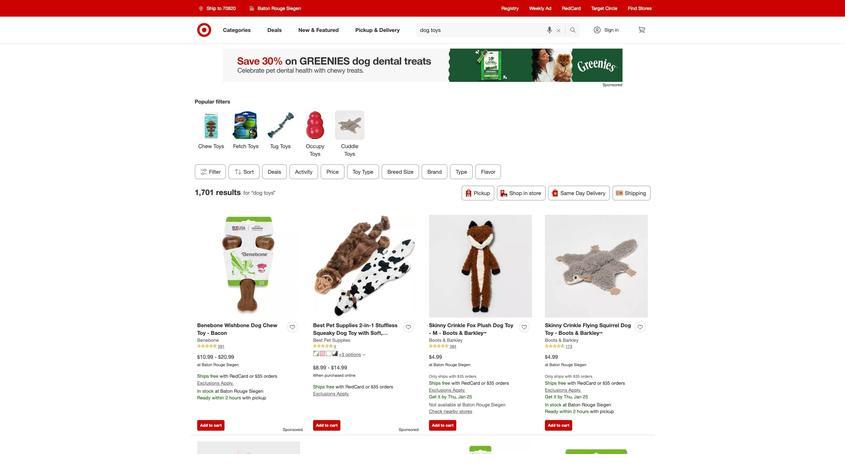 Task type: describe. For each thing, give the bounding box(es) containing it.
all colors + 3 more colors element
[[363, 353, 366, 357]]

hare & pig image
[[320, 351, 325, 357]]

advertisement element
[[223, 49, 623, 82]]

What can we help you find? suggestions appear below search field
[[416, 23, 572, 37]]



Task type: vqa. For each thing, say whether or not it's contained in the screenshot.
GAMES
no



Task type: locate. For each thing, give the bounding box(es) containing it.
llama plush dog toy - boots & barkley™ image
[[197, 442, 300, 455], [197, 442, 300, 455]]

fox & raccoon image
[[314, 351, 319, 357]]

benebone wishbone dog chew toy - bacon image
[[197, 215, 300, 318], [197, 215, 300, 318]]

best pet supplies 2-in-1 stuffless squeaky dog toy with soft, durable fabric for small, medium and large pets, no stuffing for indoor play - combo set image
[[313, 215, 416, 318], [313, 215, 416, 318]]

wild duck & alligator image
[[326, 351, 332, 357]]

benebone dental chew dog toy - bacon - m image
[[429, 442, 532, 455], [429, 442, 532, 455]]

benebone maplestick dog chew toy - maple wood - m image
[[545, 442, 648, 455], [545, 442, 648, 455]]

wild duck & pig image
[[333, 351, 338, 357]]

skinny crinkle flying squirrel dog toy - boots & barkley™ image
[[545, 215, 648, 318], [545, 215, 648, 318]]

skinny crinkle fox plush dog toy - m - boots & barkley™ image
[[429, 215, 532, 318], [429, 215, 532, 318]]

all colors + 3 more colors image
[[363, 354, 366, 357]]



